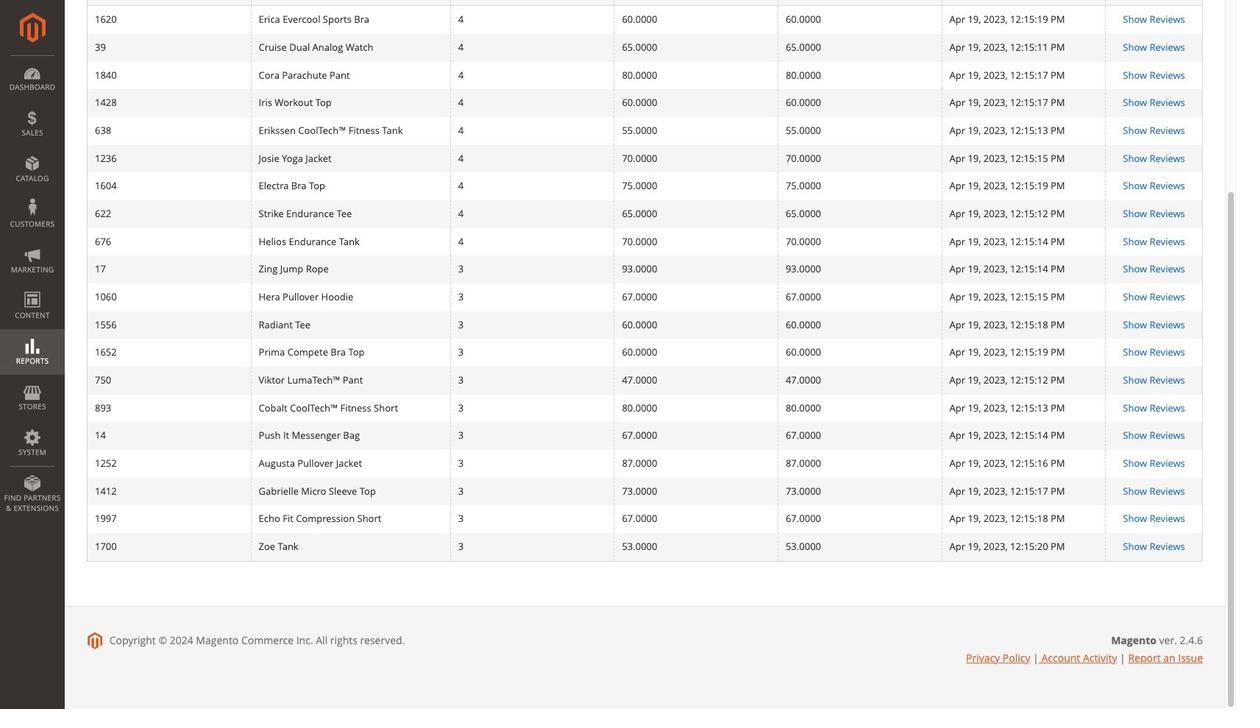 Task type: vqa. For each thing, say whether or not it's contained in the screenshot.
menu bar
yes



Task type: locate. For each thing, give the bounding box(es) containing it.
menu bar
[[0, 55, 65, 521]]

magento admin panel image
[[20, 13, 45, 43]]



